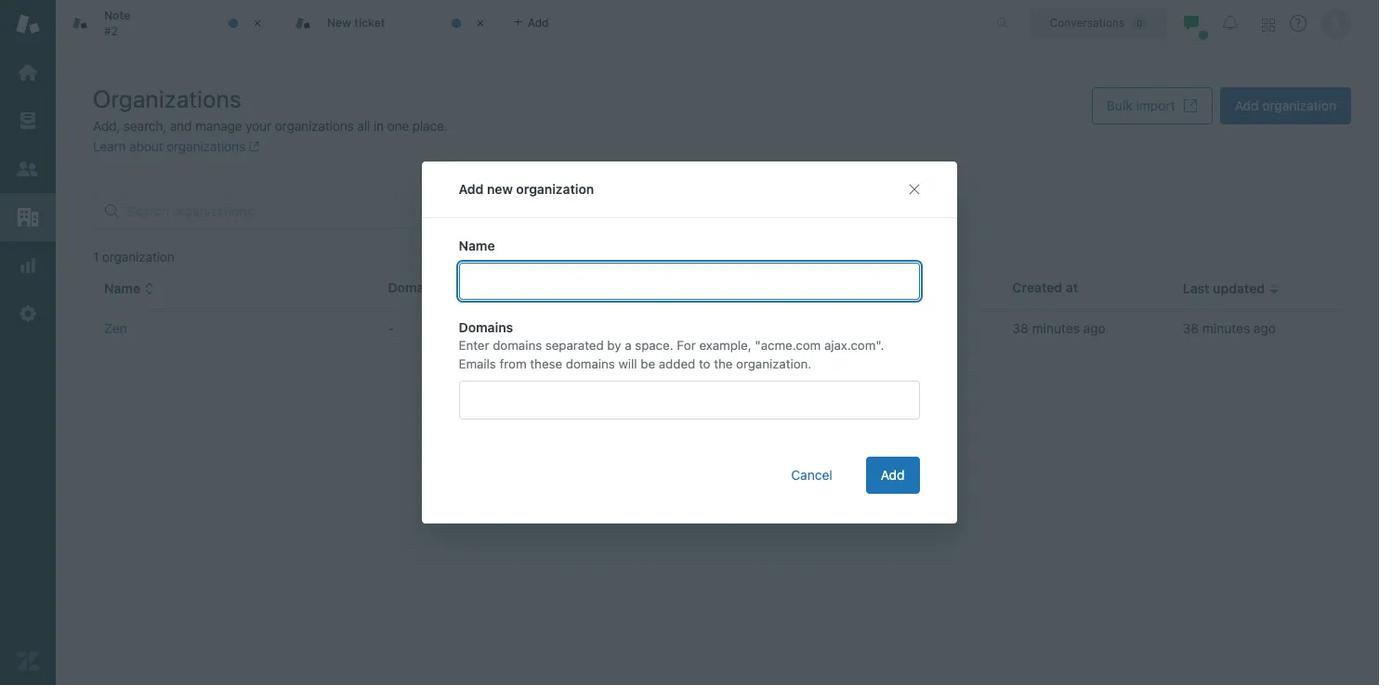 Task type: vqa. For each thing, say whether or not it's contained in the screenshot.
Stay on ticket dropdown button
no



Task type: describe. For each thing, give the bounding box(es) containing it.
views image
[[16, 109, 40, 133]]

2 38 minutes ago from the left
[[1183, 321, 1276, 336]]

customers image
[[16, 157, 40, 181]]

zendesk products image
[[1262, 18, 1275, 31]]

name inside add new organization dialog
[[459, 238, 495, 254]]

note #2
[[104, 8, 130, 38]]

name button
[[104, 281, 155, 297]]

will
[[619, 356, 638, 371]]

zen link
[[104, 321, 127, 336]]

separated
[[546, 338, 604, 353]]

learn
[[93, 138, 126, 154]]

close image
[[248, 14, 267, 33]]

admin image
[[16, 302, 40, 326]]

Search organizations field
[[127, 204, 499, 220]]

these
[[531, 356, 563, 371]]

1 vertical spatial domains
[[566, 356, 615, 371]]

(opens in a new tab) image
[[245, 142, 260, 153]]

add for new
[[459, 181, 484, 197]]

Name text field
[[459, 263, 920, 300]]

close modal image
[[907, 182, 922, 197]]

last updated button
[[1183, 281, 1280, 297]]

emails
[[459, 356, 497, 371]]

learn about organizations
[[93, 138, 245, 154]]

ajax.com".
[[825, 338, 885, 353]]

the
[[714, 356, 733, 371]]

1 minutes from the left
[[1032, 321, 1080, 336]]

to
[[699, 356, 711, 371]]

new
[[487, 181, 513, 197]]

cancel button
[[777, 457, 848, 494]]

"acme.com
[[755, 338, 821, 353]]

add organization button
[[1220, 87, 1351, 125]]

updated
[[1213, 281, 1265, 297]]

cancel
[[792, 467, 833, 483]]

main element
[[0, 0, 56, 686]]

learn about organizations link
[[93, 138, 260, 154]]

domains enter domains separated by a space. for example, "acme.com ajax.com". emails from these domains will be added to the organization.
[[459, 320, 885, 371]]

conversations
[[1050, 15, 1125, 29]]

new ticket tab
[[279, 0, 502, 46]]

one
[[387, 118, 409, 134]]

1
[[93, 249, 99, 265]]

organizations
[[93, 85, 242, 112]]

by
[[608, 338, 622, 353]]

place.
[[412, 118, 448, 134]]

1 organization
[[93, 249, 175, 265]]

organizations inside organizations add, search, and manage your organizations all in one place.
[[275, 118, 354, 134]]

1 ago from the left
[[1083, 321, 1106, 336]]

get started image
[[16, 60, 40, 85]]

add for organization
[[1235, 98, 1259, 113]]

organizations add, search, and manage your organizations all in one place.
[[93, 85, 448, 134]]

domains
[[459, 320, 514, 336]]



Task type: locate. For each thing, give the bounding box(es) containing it.
0 horizontal spatial organization
[[102, 249, 175, 265]]

organizations down the manage
[[166, 138, 245, 154]]

1 horizontal spatial add
[[881, 467, 905, 483]]

38 minutes ago
[[1012, 321, 1106, 336], [1183, 321, 1276, 336]]

organizations image
[[16, 205, 40, 230]]

add left new at top
[[459, 181, 484, 197]]

1 38 minutes ago from the left
[[1012, 321, 1106, 336]]

0 vertical spatial organization
[[1262, 98, 1336, 113]]

domains up from
[[493, 338, 542, 353]]

new ticket
[[327, 16, 385, 30]]

0 horizontal spatial 38
[[1012, 321, 1029, 336]]

1 horizontal spatial ago
[[1254, 321, 1276, 336]]

0 horizontal spatial 38 minutes ago
[[1012, 321, 1106, 336]]

0 horizontal spatial add
[[459, 181, 484, 197]]

organization down 'get help' image
[[1262, 98, 1336, 113]]

0 vertical spatial domains
[[493, 338, 542, 353]]

add new organization
[[459, 181, 595, 197]]

1 vertical spatial organizations
[[166, 138, 245, 154]]

organization
[[1262, 98, 1336, 113], [517, 181, 595, 197], [102, 249, 175, 265]]

note
[[104, 8, 130, 22]]

domains
[[493, 338, 542, 353], [566, 356, 615, 371]]

2 vertical spatial add
[[881, 467, 905, 483]]

name down new at top
[[459, 238, 495, 254]]

None text field
[[469, 384, 478, 417]]

add button
[[866, 457, 920, 494]]

0 vertical spatial name
[[459, 238, 495, 254]]

domains down "separated"
[[566, 356, 615, 371]]

0 vertical spatial add
[[1235, 98, 1259, 113]]

organizations
[[275, 118, 354, 134], [166, 138, 245, 154]]

zen
[[104, 321, 127, 336]]

2 minutes from the left
[[1203, 321, 1250, 336]]

organization right new at top
[[517, 181, 595, 197]]

1 vertical spatial add
[[459, 181, 484, 197]]

zendesk image
[[16, 650, 40, 674]]

organization.
[[737, 356, 812, 371]]

0 horizontal spatial ago
[[1083, 321, 1106, 336]]

last
[[1183, 281, 1210, 297]]

tab
[[56, 0, 279, 46]]

reporting image
[[16, 254, 40, 278]]

ago
[[1083, 321, 1106, 336], [1254, 321, 1276, 336]]

bulk import button
[[1092, 87, 1213, 125]]

0 horizontal spatial organizations
[[166, 138, 245, 154]]

1 horizontal spatial minutes
[[1203, 321, 1250, 336]]

close image
[[471, 14, 490, 33]]

0 horizontal spatial domains
[[493, 338, 542, 353]]

0 vertical spatial organizations
[[275, 118, 354, 134]]

organization inside add new organization dialog
[[517, 181, 595, 197]]

tab containing note
[[56, 0, 279, 46]]

import
[[1136, 98, 1175, 113]]

38
[[1012, 321, 1029, 336], [1183, 321, 1199, 336]]

add inside add button
[[881, 467, 905, 483]]

all
[[357, 118, 370, 134]]

tabs tab list
[[56, 0, 977, 46]]

your
[[245, 118, 271, 134]]

add right the cancel
[[881, 467, 905, 483]]

1 horizontal spatial organizations
[[275, 118, 354, 134]]

add inside add organization 'button'
[[1235, 98, 1259, 113]]

bulk import
[[1107, 98, 1175, 113]]

organization for add organization
[[1262, 98, 1336, 113]]

2 vertical spatial organization
[[102, 249, 175, 265]]

0 horizontal spatial minutes
[[1032, 321, 1080, 336]]

last updated
[[1183, 281, 1265, 297]]

1 horizontal spatial domains
[[566, 356, 615, 371]]

name down 1 organization
[[104, 281, 140, 297]]

organization inside add organization 'button'
[[1262, 98, 1336, 113]]

conversations button
[[1030, 8, 1167, 38]]

bulk
[[1107, 98, 1133, 113]]

add right import
[[1235, 98, 1259, 113]]

name inside button
[[104, 281, 140, 297]]

about
[[129, 138, 163, 154]]

zendesk support image
[[16, 12, 40, 36]]

2 38 from the left
[[1183, 321, 1199, 336]]

2 ago from the left
[[1254, 321, 1276, 336]]

add,
[[93, 118, 120, 134]]

added
[[659, 356, 696, 371]]

new
[[327, 16, 351, 30]]

name
[[459, 238, 495, 254], [104, 281, 140, 297]]

be
[[641, 356, 656, 371]]

0 horizontal spatial name
[[104, 281, 140, 297]]

add new organization dialog
[[422, 162, 957, 524]]

from
[[500, 356, 527, 371]]

add organization
[[1235, 98, 1336, 113]]

1 vertical spatial name
[[104, 281, 140, 297]]

enter
[[459, 338, 490, 353]]

1 horizontal spatial 38
[[1183, 321, 1199, 336]]

space.
[[635, 338, 674, 353]]

1 horizontal spatial organization
[[517, 181, 595, 197]]

example,
[[700, 338, 752, 353]]

1 38 from the left
[[1012, 321, 1029, 336]]

a
[[625, 338, 632, 353]]

1 vertical spatial organization
[[517, 181, 595, 197]]

2 horizontal spatial add
[[1235, 98, 1259, 113]]

organization for 1 organization
[[102, 249, 175, 265]]

for
[[677, 338, 696, 353]]

organizations left all on the left of page
[[275, 118, 354, 134]]

1 horizontal spatial 38 minutes ago
[[1183, 321, 1276, 336]]

organization up name button
[[102, 249, 175, 265]]

-
[[388, 321, 394, 336]]

in
[[373, 118, 384, 134]]

add
[[1235, 98, 1259, 113], [459, 181, 484, 197], [881, 467, 905, 483]]

ticket
[[354, 16, 385, 30]]

and
[[170, 118, 192, 134]]

#2
[[104, 24, 118, 38]]

search,
[[123, 118, 166, 134]]

get help image
[[1290, 15, 1307, 32]]

1 horizontal spatial name
[[459, 238, 495, 254]]

minutes
[[1032, 321, 1080, 336], [1203, 321, 1250, 336]]

manage
[[195, 118, 242, 134]]

2 horizontal spatial organization
[[1262, 98, 1336, 113]]



